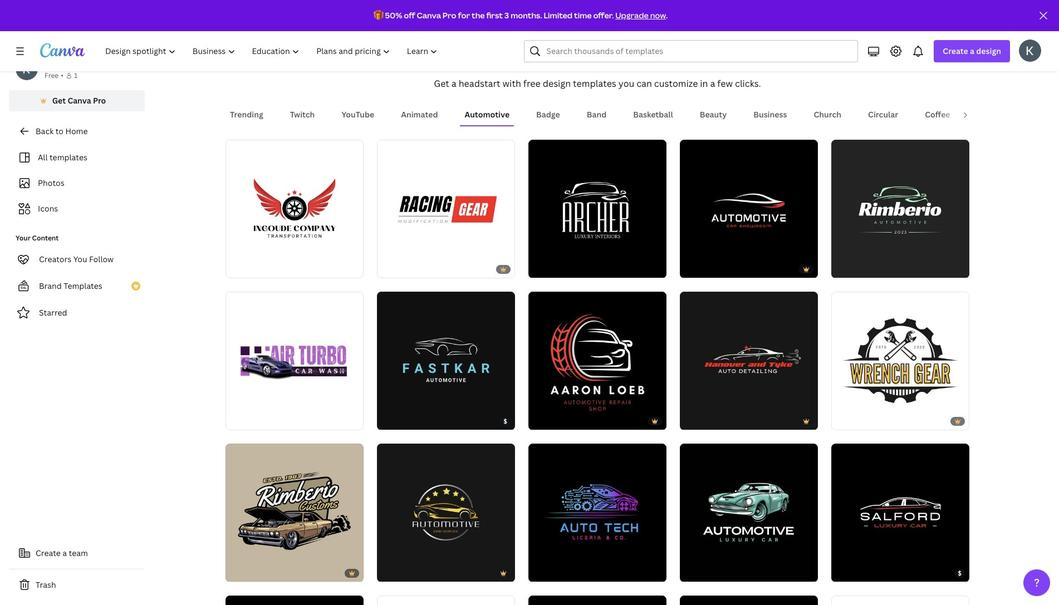 Task type: describe. For each thing, give the bounding box(es) containing it.
can
[[637, 77, 652, 90]]

back to home
[[36, 126, 88, 136]]

your
[[16, 233, 30, 243]]

trending
[[230, 109, 263, 120]]

0 horizontal spatial design
[[543, 77, 571, 90]]

months.
[[511, 10, 542, 21]]

upgrade
[[615, 10, 649, 21]]

create a design button
[[934, 40, 1010, 62]]

church button
[[809, 104, 846, 125]]

few
[[717, 77, 733, 90]]

black minimalist luxury car automotive logo image
[[528, 140, 667, 278]]

black yellow minimalist wrench gear logo image
[[831, 292, 969, 430]]

youtube button
[[337, 104, 379, 125]]

$ for "white and red modern automotive logo"
[[958, 569, 962, 578]]

with
[[503, 77, 521, 90]]

you
[[618, 77, 634, 90]]

0 vertical spatial pro
[[443, 10, 456, 21]]

team
[[69, 548, 88, 558]]

automotive button
[[460, 104, 514, 125]]

basketball button
[[629, 104, 677, 125]]

create a team
[[36, 548, 88, 558]]

twitch
[[290, 109, 315, 120]]

twitch button
[[286, 104, 319, 125]]

content
[[32, 233, 59, 243]]

icons link
[[16, 198, 138, 219]]

beauty button
[[695, 104, 731, 125]]

get canva pro button
[[9, 90, 145, 111]]

free
[[45, 71, 59, 80]]

black red bold minimalist racing gear logo image
[[377, 140, 515, 278]]

create for create a design
[[943, 46, 968, 56]]

american garage badge logo image
[[831, 596, 969, 605]]

business
[[754, 109, 787, 120]]

create a team button
[[9, 542, 145, 565]]

to
[[55, 126, 63, 136]]

circular button
[[864, 104, 903, 125]]

off
[[404, 10, 415, 21]]

templates
[[64, 281, 102, 291]]

a for headstart
[[451, 77, 456, 90]]

coffee button
[[921, 104, 955, 125]]

create a design
[[943, 46, 1001, 56]]

🎁
[[373, 10, 383, 21]]

•
[[61, 71, 63, 80]]

all
[[38, 152, 48, 163]]

black and white flat illustrated car wash service logo image
[[226, 596, 364, 605]]

minimalist automotive car service logo image
[[377, 444, 515, 582]]

50%
[[385, 10, 402, 21]]

black and white minimalist abstract car logo image
[[528, 596, 667, 605]]

back
[[36, 126, 54, 136]]

0 horizontal spatial templates
[[50, 152, 87, 163]]

Search search field
[[546, 41, 851, 62]]

photos
[[38, 178, 64, 188]]

offer.
[[593, 10, 614, 21]]

all templates
[[38, 152, 87, 163]]

animated
[[401, 109, 438, 120]]

green abstract illustrative automotive car logo image
[[680, 444, 818, 582]]

badge
[[536, 109, 560, 120]]

church
[[814, 109, 841, 120]]

red car tire transportation free logo image
[[226, 140, 364, 278]]

now
[[650, 10, 666, 21]]

black and green modern automotive logo image
[[831, 140, 969, 278]]

upgrade now button
[[615, 10, 666, 21]]

creators you follow link
[[9, 248, 145, 271]]

youtube
[[342, 109, 374, 120]]

pro inside button
[[93, 95, 106, 106]]

time
[[574, 10, 592, 21]]

red and white detailing car concept logo design image
[[680, 292, 818, 430]]

photos link
[[16, 173, 138, 194]]

black and red modern automotive car logo image
[[680, 140, 818, 278]]

1
[[74, 71, 78, 80]]

brand templates link
[[9, 275, 145, 297]]

headstart
[[459, 77, 500, 90]]

0 vertical spatial canva
[[417, 10, 441, 21]]

a for team
[[63, 548, 67, 558]]



Task type: locate. For each thing, give the bounding box(es) containing it.
$
[[504, 417, 507, 425], [958, 569, 962, 578]]

animated button
[[397, 104, 442, 125]]

your content
[[16, 233, 59, 243]]

red and white modern automotive logo image
[[528, 292, 667, 430]]

badge button
[[532, 104, 564, 125]]

0 horizontal spatial $
[[504, 417, 507, 425]]

kendall parks image
[[1019, 40, 1041, 62]]

beauty
[[700, 109, 727, 120]]

get down "•"
[[52, 95, 66, 106]]

1 vertical spatial create
[[36, 548, 61, 558]]

for
[[458, 10, 470, 21]]

band button
[[582, 104, 611, 125]]

starred link
[[9, 302, 145, 324]]

get
[[434, 77, 449, 90], [52, 95, 66, 106]]

create inside dropdown button
[[943, 46, 968, 56]]

canva
[[417, 10, 441, 21], [68, 95, 91, 106]]

in
[[700, 77, 708, 90]]

get left headstart
[[434, 77, 449, 90]]

0 horizontal spatial pro
[[93, 95, 106, 106]]

3
[[504, 10, 509, 21]]

1 vertical spatial pro
[[93, 95, 106, 106]]

1 vertical spatial templates
[[50, 152, 87, 163]]

start
[[536, 44, 584, 67]]

🎁 50% off canva pro for the first 3 months. limited time offer. upgrade now .
[[373, 10, 668, 21]]

a
[[970, 46, 974, 56], [451, 77, 456, 90], [710, 77, 715, 90], [63, 548, 67, 558]]

get canva pro
[[52, 95, 106, 106]]

brand
[[39, 281, 62, 291]]

customize
[[654, 77, 698, 90]]

.
[[666, 10, 668, 21]]

brand templates
[[39, 281, 102, 291]]

modern minimalist car illustration logo image
[[377, 292, 515, 430]]

circular
[[868, 109, 898, 120]]

all templates link
[[16, 147, 138, 168]]

icons
[[38, 203, 58, 214]]

None search field
[[524, 40, 858, 62]]

pro left for on the left top of the page
[[443, 10, 456, 21]]

design left kendall parks image
[[976, 46, 1001, 56]]

free •
[[45, 71, 63, 80]]

purple badge car wash logo image
[[226, 292, 364, 430]]

1 horizontal spatial create
[[943, 46, 968, 56]]

0 vertical spatial get
[[434, 77, 449, 90]]

0 vertical spatial $
[[504, 417, 507, 425]]

1 horizontal spatial templates
[[573, 77, 616, 90]]

0 vertical spatial design
[[976, 46, 1001, 56]]

creators
[[39, 254, 71, 264]]

canva down 1
[[68, 95, 91, 106]]

automotive
[[465, 109, 510, 120]]

business button
[[749, 104, 791, 125]]

free
[[523, 77, 541, 90]]

band
[[587, 109, 607, 120]]

light brown and black classic muscle car automotive logo image
[[226, 444, 364, 582]]

0 horizontal spatial get
[[52, 95, 66, 106]]

templates right all
[[50, 152, 87, 163]]

black and yellow techno car showroom logo image
[[680, 596, 818, 605]]

start inspired
[[536, 44, 659, 67]]

get a headstart with free design templates you can customize in a few clicks.
[[434, 77, 761, 90]]

basketball
[[633, 109, 673, 120]]

white and red modern automotive logo image
[[831, 444, 969, 582]]

templates
[[573, 77, 616, 90], [50, 152, 87, 163]]

home
[[65, 126, 88, 136]]

a inside dropdown button
[[970, 46, 974, 56]]

0 horizontal spatial canva
[[68, 95, 91, 106]]

create
[[943, 46, 968, 56], [36, 548, 61, 558]]

0 horizontal spatial create
[[36, 548, 61, 558]]

black and blue retro illustrated automotive technology logo image
[[528, 444, 667, 582]]

design
[[976, 46, 1001, 56], [543, 77, 571, 90]]

back to home link
[[9, 120, 145, 143]]

trending button
[[226, 104, 268, 125]]

get for get canva pro
[[52, 95, 66, 106]]

get inside button
[[52, 95, 66, 106]]

0 vertical spatial templates
[[573, 77, 616, 90]]

1 vertical spatial design
[[543, 77, 571, 90]]

design inside 'create a design' dropdown button
[[976, 46, 1001, 56]]

canva inside button
[[68, 95, 91, 106]]

$ for modern minimalist car illustration logo
[[504, 417, 507, 425]]

follow
[[89, 254, 114, 264]]

trash
[[36, 580, 56, 590]]

the
[[472, 10, 485, 21]]

personal
[[45, 58, 78, 69]]

templates down start inspired
[[573, 77, 616, 90]]

black and orange simple car repair shop logo image
[[377, 596, 515, 605]]

canva right off on the top left of the page
[[417, 10, 441, 21]]

coffee
[[925, 109, 950, 120]]

trash link
[[9, 574, 145, 596]]

starred
[[39, 307, 67, 318]]

1 horizontal spatial canva
[[417, 10, 441, 21]]

creators you follow
[[39, 254, 114, 264]]

1 vertical spatial canva
[[68, 95, 91, 106]]

create inside button
[[36, 548, 61, 558]]

pro
[[443, 10, 456, 21], [93, 95, 106, 106]]

design right free
[[543, 77, 571, 90]]

pro up back to home link
[[93, 95, 106, 106]]

1 vertical spatial $
[[958, 569, 962, 578]]

1 horizontal spatial get
[[434, 77, 449, 90]]

1 horizontal spatial design
[[976, 46, 1001, 56]]

top level navigation element
[[98, 40, 447, 62]]

a inside button
[[63, 548, 67, 558]]

create for create a team
[[36, 548, 61, 558]]

a for design
[[970, 46, 974, 56]]

get for get a headstart with free design templates you can customize in a few clicks.
[[434, 77, 449, 90]]

inspired
[[587, 44, 659, 67]]

1 vertical spatial get
[[52, 95, 66, 106]]

you
[[73, 254, 87, 264]]

limited
[[544, 10, 573, 21]]

first
[[486, 10, 503, 21]]

1 horizontal spatial pro
[[443, 10, 456, 21]]

1 horizontal spatial $
[[958, 569, 962, 578]]

0 vertical spatial create
[[943, 46, 968, 56]]

clicks.
[[735, 77, 761, 90]]



Task type: vqa. For each thing, say whether or not it's contained in the screenshot.
the templates inside All templates link
yes



